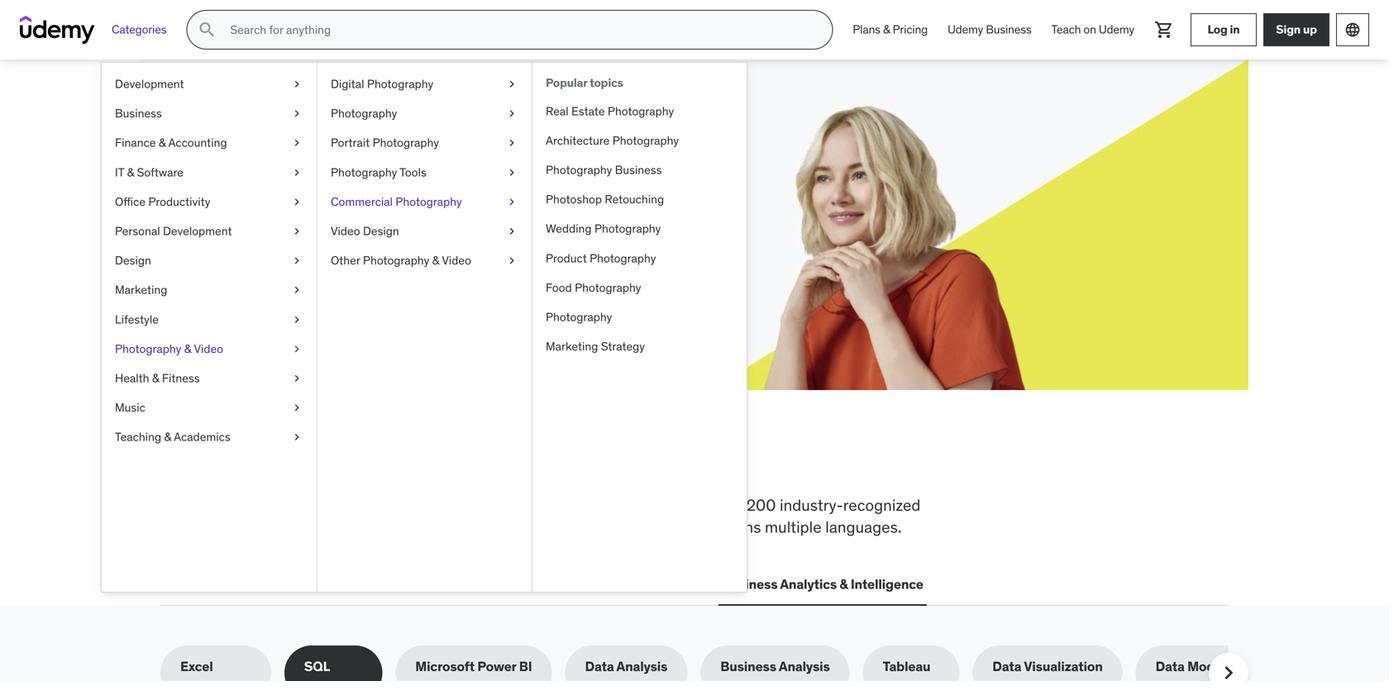 Task type: describe. For each thing, give the bounding box(es) containing it.
certifications
[[311, 576, 395, 593]]

development link
[[102, 69, 317, 99]]

$12.99
[[220, 191, 260, 208]]

it for it certifications
[[297, 576, 308, 593]]

skills
[[220, 131, 294, 166]]

data modeling
[[1156, 658, 1245, 675]]

marketing link
[[102, 275, 317, 305]]

xsmall image for other photography & video
[[505, 253, 518, 269]]

other photography & video
[[331, 253, 471, 268]]

real
[[546, 104, 569, 118]]

teach on udemy
[[1051, 22, 1134, 37]]

food
[[546, 280, 572, 295]]

photography down retouching
[[594, 221, 661, 236]]

0 vertical spatial development
[[115, 76, 184, 91]]

topics,
[[478, 495, 524, 515]]

science
[[535, 576, 584, 593]]

one
[[559, 441, 618, 484]]

marketing for marketing
[[115, 282, 167, 297]]

photography up health & fitness
[[115, 341, 181, 356]]

course.
[[390, 172, 433, 189]]

photography business link
[[532, 155, 747, 185]]

future
[[407, 131, 488, 166]]

photography down real estate photography link
[[612, 133, 679, 148]]

photography up portrait
[[331, 106, 397, 121]]

digital photography
[[331, 76, 433, 91]]

xsmall image for office productivity
[[290, 194, 303, 210]]

fitness
[[162, 371, 200, 386]]

real estate photography
[[546, 104, 674, 118]]

retouching
[[605, 192, 664, 207]]

plans & pricing
[[853, 22, 928, 37]]

log in
[[1208, 22, 1240, 37]]

& for fitness
[[152, 371, 159, 386]]

academics
[[174, 430, 230, 445]]

all
[[160, 441, 209, 484]]

personal development link
[[102, 217, 317, 246]]

excel
[[180, 658, 213, 675]]

marketing for marketing strategy
[[546, 339, 598, 354]]

food photography link
[[532, 273, 747, 303]]

xsmall image for health & fitness
[[290, 370, 303, 387]]

xsmall image for photography tools
[[505, 164, 518, 181]]

for inside skills for your future expand your potential with a course. starting at just $12.99 through dec 15.
[[299, 131, 338, 166]]

office productivity
[[115, 194, 210, 209]]

sql
[[304, 658, 330, 675]]

intelligence
[[851, 576, 923, 593]]

& for video
[[184, 341, 191, 356]]

xsmall image for photography & video
[[290, 341, 303, 357]]

business analysis
[[720, 658, 830, 675]]

photography up "commercial"
[[331, 165, 397, 180]]

xsmall image for business
[[290, 105, 303, 122]]

popular topics
[[546, 75, 623, 90]]

teach on udemy link
[[1041, 10, 1144, 50]]

dec
[[313, 191, 336, 208]]

0 horizontal spatial video
[[194, 341, 223, 356]]

photography & video link
[[102, 334, 317, 364]]

prep
[[596, 495, 628, 515]]

Search for anything text field
[[227, 16, 812, 44]]

1 horizontal spatial video
[[331, 224, 360, 239]]

professional
[[504, 517, 590, 537]]

& for accounting
[[159, 135, 166, 150]]

xsmall image for it & software
[[290, 164, 303, 181]]

product photography
[[546, 251, 656, 266]]

spans
[[720, 517, 761, 537]]

wedding photography link
[[532, 214, 747, 244]]

photography up tools
[[373, 135, 439, 150]]

analytics
[[780, 576, 837, 593]]

architecture photography link
[[532, 126, 747, 155]]

personal development
[[115, 224, 232, 239]]

you
[[369, 441, 429, 484]]

2 horizontal spatial video
[[442, 253, 471, 268]]

submit search image
[[197, 20, 217, 40]]

xsmall image for photography
[[505, 105, 518, 122]]

xsmall image for marketing
[[290, 282, 303, 298]]

finance & accounting link
[[102, 128, 317, 158]]

potential
[[296, 172, 348, 189]]

it for it & software
[[115, 165, 124, 180]]

photography business
[[546, 162, 662, 177]]

& for pricing
[[883, 22, 890, 37]]

xsmall image for lifestyle
[[290, 312, 303, 328]]

commercial photography link
[[317, 187, 532, 217]]

photography tools
[[331, 165, 426, 180]]

web development
[[164, 576, 277, 593]]

xsmall image for video design
[[505, 223, 518, 239]]

data analysis
[[585, 658, 667, 675]]

personal
[[115, 224, 160, 239]]

business analytics & intelligence
[[722, 576, 923, 593]]

health & fitness
[[115, 371, 200, 386]]

finance & accounting
[[115, 135, 227, 150]]

xsmall image for design
[[290, 253, 303, 269]]

& for software
[[127, 165, 134, 180]]

1 horizontal spatial your
[[342, 131, 402, 166]]

industry-
[[780, 495, 843, 515]]

technical
[[410, 495, 474, 515]]

just
[[502, 172, 524, 189]]

need
[[435, 441, 514, 484]]

health
[[115, 371, 149, 386]]

covering
[[160, 495, 223, 515]]

over
[[713, 495, 743, 515]]

sign up
[[1276, 22, 1317, 37]]

photography & video
[[115, 341, 223, 356]]

estate
[[571, 104, 605, 118]]

product
[[546, 251, 587, 266]]

commercial photography element
[[532, 63, 747, 592]]

portrait photography link
[[317, 128, 532, 158]]

office
[[115, 194, 146, 209]]

data visualization
[[992, 658, 1103, 675]]

real estate photography link
[[532, 97, 747, 126]]

0 vertical spatial in
[[1230, 22, 1240, 37]]

all the skills you need in one place
[[160, 441, 711, 484]]

photography down product photography
[[575, 280, 641, 295]]

leadership
[[415, 576, 483, 593]]

next image
[[1215, 660, 1242, 681]]

starting
[[436, 172, 484, 189]]

through
[[263, 191, 310, 208]]

communication
[[604, 576, 702, 593]]

lifestyle
[[115, 312, 159, 327]]

plans & pricing link
[[843, 10, 938, 50]]

photography down wedding photography link
[[590, 251, 656, 266]]

0 horizontal spatial photography link
[[317, 99, 532, 128]]

it certifications
[[297, 576, 395, 593]]



Task type: vqa. For each thing, say whether or not it's contained in the screenshot.
1st ANALYSIS
yes



Task type: locate. For each thing, give the bounding box(es) containing it.
0 horizontal spatial for
[[299, 131, 338, 166]]

it & software
[[115, 165, 184, 180]]

xsmall image inside commercial photography link
[[505, 194, 518, 210]]

data left visualization
[[992, 658, 1021, 675]]

xsmall image for portrait photography
[[505, 135, 518, 151]]

0 vertical spatial photography link
[[317, 99, 532, 128]]

xsmall image
[[290, 76, 303, 92], [505, 105, 518, 122], [505, 135, 518, 151], [290, 164, 303, 181], [505, 194, 518, 210], [290, 223, 303, 239], [505, 223, 518, 239], [290, 341, 303, 357], [290, 429, 303, 445]]

xsmall image inside health & fitness link
[[290, 370, 303, 387]]

& inside the plans & pricing link
[[883, 22, 890, 37]]

1 vertical spatial marketing
[[546, 339, 598, 354]]

photography link up future
[[317, 99, 532, 128]]

marketing inside "marketing strategy" link
[[546, 339, 598, 354]]

shopping cart with 0 items image
[[1154, 20, 1174, 40]]

accounting
[[168, 135, 227, 150]]

communication button
[[600, 565, 705, 605]]

expand
[[220, 172, 264, 189]]

teaching & academics link
[[102, 423, 317, 452]]

xsmall image inside business link
[[290, 105, 303, 122]]

udemy
[[948, 22, 983, 37], [1099, 22, 1134, 37]]

& inside 'business analytics & intelligence' button
[[840, 576, 848, 593]]

skills for your future expand your potential with a course. starting at just $12.99 through dec 15.
[[220, 131, 524, 208]]

udemy right pricing
[[948, 22, 983, 37]]

& inside teaching & academics link
[[164, 430, 171, 445]]

2 vertical spatial video
[[194, 341, 223, 356]]

1 horizontal spatial photography link
[[532, 303, 747, 332]]

& right teaching
[[164, 430, 171, 445]]

business inside button
[[722, 576, 778, 593]]

2 vertical spatial development
[[195, 576, 277, 593]]

in up including
[[521, 441, 553, 484]]

photography down architecture
[[546, 162, 612, 177]]

1 vertical spatial photography link
[[532, 303, 747, 332]]

in
[[1230, 22, 1240, 37], [521, 441, 553, 484]]

development right web
[[195, 576, 277, 593]]

1 vertical spatial skills
[[354, 495, 389, 515]]

xsmall image inside office productivity link
[[290, 194, 303, 210]]

analysis for business analysis
[[779, 658, 830, 675]]

1 vertical spatial in
[[521, 441, 553, 484]]

content
[[632, 495, 686, 515]]

video design
[[331, 224, 399, 239]]

with
[[352, 172, 377, 189]]

modeling
[[1187, 658, 1245, 675]]

data
[[503, 576, 532, 593], [585, 658, 614, 675], [992, 658, 1021, 675], [1156, 658, 1185, 675]]

xsmall image inside "other photography & video" link
[[505, 253, 518, 269]]

& right the finance
[[159, 135, 166, 150]]

data science
[[503, 576, 584, 593]]

0 vertical spatial your
[[342, 131, 402, 166]]

development for web
[[195, 576, 277, 593]]

catalog
[[286, 517, 338, 537]]

topic filters element
[[160, 646, 1265, 681]]

xsmall image inside music link
[[290, 400, 303, 416]]

architecture
[[546, 133, 610, 148]]

on
[[1083, 22, 1096, 37]]

photoshop
[[546, 192, 602, 207]]

1 horizontal spatial in
[[1230, 22, 1240, 37]]

0 horizontal spatial udemy
[[948, 22, 983, 37]]

& inside it & software link
[[127, 165, 134, 180]]

sign
[[1276, 22, 1301, 37]]

photography up architecture photography link at the top of the page
[[608, 104, 674, 118]]

xsmall image inside video design link
[[505, 223, 518, 239]]

0 vertical spatial marketing
[[115, 282, 167, 297]]

categories
[[112, 22, 166, 37]]

skills up the supports
[[354, 495, 389, 515]]

& right plans
[[883, 22, 890, 37]]

photography down video design link
[[363, 253, 429, 268]]

for
[[299, 131, 338, 166], [690, 495, 709, 515]]

pricing
[[893, 22, 928, 37]]

it left the certifications
[[297, 576, 308, 593]]

0 vertical spatial design
[[363, 224, 399, 239]]

data for data science
[[503, 576, 532, 593]]

microsoft power bi
[[415, 658, 532, 675]]

it inside button
[[297, 576, 308, 593]]

marketing left strategy
[[546, 339, 598, 354]]

0 horizontal spatial marketing
[[115, 282, 167, 297]]

for up and
[[690, 495, 709, 515]]

it certifications button
[[294, 565, 398, 605]]

0 horizontal spatial analysis
[[616, 658, 667, 675]]

1 vertical spatial design
[[115, 253, 151, 268]]

for up potential
[[299, 131, 338, 166]]

0 horizontal spatial in
[[521, 441, 553, 484]]

xsmall image inside design link
[[290, 253, 303, 269]]

1 horizontal spatial for
[[690, 495, 709, 515]]

place
[[624, 441, 711, 484]]

photography down food photography
[[546, 310, 612, 324]]

business for business
[[115, 106, 162, 121]]

data for data visualization
[[992, 658, 1021, 675]]

0 horizontal spatial design
[[115, 253, 151, 268]]

xsmall image for teaching & academics
[[290, 429, 303, 445]]

for inside covering critical workplace skills to technical topics, including prep content for over 200 industry-recognized certifications, our catalog supports well-rounded professional development and spans multiple languages.
[[690, 495, 709, 515]]

& down video design link
[[432, 253, 439, 268]]

0 horizontal spatial it
[[115, 165, 124, 180]]

& up office
[[127, 165, 134, 180]]

0 vertical spatial for
[[299, 131, 338, 166]]

business link
[[102, 99, 317, 128]]

business for business analytics & intelligence
[[722, 576, 778, 593]]

marketing strategy
[[546, 339, 645, 354]]

1 vertical spatial development
[[163, 224, 232, 239]]

music
[[115, 400, 145, 415]]

photography
[[367, 76, 433, 91], [608, 104, 674, 118], [331, 106, 397, 121], [612, 133, 679, 148], [373, 135, 439, 150], [546, 162, 612, 177], [331, 165, 397, 180], [396, 194, 462, 209], [594, 221, 661, 236], [590, 251, 656, 266], [363, 253, 429, 268], [575, 280, 641, 295], [546, 310, 612, 324], [115, 341, 181, 356]]

power
[[477, 658, 516, 675]]

it up office
[[115, 165, 124, 180]]

marketing up lifestyle
[[115, 282, 167, 297]]

photography right digital
[[367, 76, 433, 91]]

1 vertical spatial video
[[442, 253, 471, 268]]

data for data modeling
[[1156, 658, 1185, 675]]

xsmall image for finance & accounting
[[290, 135, 303, 151]]

to
[[392, 495, 407, 515]]

other photography & video link
[[317, 246, 532, 275]]

0 vertical spatial it
[[115, 165, 124, 180]]

data left "modeling"
[[1156, 658, 1185, 675]]

workplace
[[278, 495, 350, 515]]

health & fitness link
[[102, 364, 317, 393]]

1 analysis from the left
[[616, 658, 667, 675]]

business inside commercial photography element
[[615, 162, 662, 177]]

& inside health & fitness link
[[152, 371, 159, 386]]

categories button
[[102, 10, 176, 50]]

marketing
[[115, 282, 167, 297], [546, 339, 598, 354]]

1 horizontal spatial design
[[363, 224, 399, 239]]

1 vertical spatial for
[[690, 495, 709, 515]]

tableau
[[883, 658, 930, 675]]

xsmall image inside photography tools link
[[505, 164, 518, 181]]

udemy right "on"
[[1099, 22, 1134, 37]]

commercial
[[331, 194, 393, 209]]

business for business analysis
[[720, 658, 776, 675]]

xsmall image inside photography & video link
[[290, 341, 303, 357]]

& right health
[[152, 371, 159, 386]]

xsmall image inside digital photography link
[[505, 76, 518, 92]]

plans
[[853, 22, 880, 37]]

1 udemy from the left
[[948, 22, 983, 37]]

marketing strategy link
[[532, 332, 747, 361]]

analysis for data analysis
[[616, 658, 667, 675]]

xsmall image inside lifestyle link
[[290, 312, 303, 328]]

development for personal
[[163, 224, 232, 239]]

productivity
[[148, 194, 210, 209]]

xsmall image for music
[[290, 400, 303, 416]]

commercial photography
[[331, 194, 462, 209]]

1 vertical spatial it
[[297, 576, 308, 593]]

choose a language image
[[1344, 21, 1361, 38]]

0 vertical spatial video
[[331, 224, 360, 239]]

photography down course.
[[396, 194, 462, 209]]

in right the log
[[1230, 22, 1240, 37]]

data left science
[[503, 576, 532, 593]]

web development button
[[160, 565, 280, 605]]

development
[[594, 517, 686, 537]]

skills inside covering critical workplace skills to technical topics, including prep content for over 200 industry-recognized certifications, our catalog supports well-rounded professional development and spans multiple languages.
[[354, 495, 389, 515]]

multiple
[[765, 517, 822, 537]]

xsmall image inside teaching & academics link
[[290, 429, 303, 445]]

skills up workplace
[[274, 441, 363, 484]]

1 horizontal spatial udemy
[[1099, 22, 1134, 37]]

design down personal
[[115, 253, 151, 268]]

critical
[[227, 495, 274, 515]]

your up through
[[268, 172, 293, 189]]

leadership button
[[411, 565, 486, 605]]

photography link up strategy
[[532, 303, 747, 332]]

xsmall image inside development link
[[290, 76, 303, 92]]

visualization
[[1024, 658, 1103, 675]]

sign up link
[[1263, 13, 1330, 46]]

& up fitness in the bottom of the page
[[184, 341, 191, 356]]

udemy image
[[20, 16, 95, 44]]

software
[[137, 165, 184, 180]]

photography link
[[317, 99, 532, 128], [532, 303, 747, 332]]

& right analytics at bottom
[[840, 576, 848, 593]]

business inside "topic filters" element
[[720, 658, 776, 675]]

development inside button
[[195, 576, 277, 593]]

marketing inside marketing link
[[115, 282, 167, 297]]

web
[[164, 576, 192, 593]]

1 vertical spatial your
[[268, 172, 293, 189]]

video down video design link
[[442, 253, 471, 268]]

& for academics
[[164, 430, 171, 445]]

data science button
[[500, 565, 587, 605]]

xsmall image for personal development
[[290, 223, 303, 239]]

xsmall image for commercial photography
[[505, 194, 518, 210]]

0 vertical spatial skills
[[274, 441, 363, 484]]

udemy business
[[948, 22, 1031, 37]]

xsmall image inside the personal development link
[[290, 223, 303, 239]]

other
[[331, 253, 360, 268]]

wedding photography
[[546, 221, 661, 236]]

data for data analysis
[[585, 658, 614, 675]]

video down lifestyle link
[[194, 341, 223, 356]]

2 analysis from the left
[[779, 658, 830, 675]]

1 horizontal spatial analysis
[[779, 658, 830, 675]]

xsmall image for digital photography
[[505, 76, 518, 92]]

xsmall image
[[505, 76, 518, 92], [290, 105, 303, 122], [290, 135, 303, 151], [505, 164, 518, 181], [290, 194, 303, 210], [290, 253, 303, 269], [505, 253, 518, 269], [290, 282, 303, 298], [290, 312, 303, 328], [290, 370, 303, 387], [290, 400, 303, 416]]

log
[[1208, 22, 1227, 37]]

video up other
[[331, 224, 360, 239]]

& inside "other photography & video" link
[[432, 253, 439, 268]]

data right bi
[[585, 658, 614, 675]]

languages.
[[825, 517, 902, 537]]

teaching & academics
[[115, 430, 230, 445]]

xsmall image inside portrait photography link
[[505, 135, 518, 151]]

at
[[487, 172, 499, 189]]

data inside button
[[503, 576, 532, 593]]

1 horizontal spatial it
[[297, 576, 308, 593]]

xsmall image inside it & software link
[[290, 164, 303, 181]]

photography tools link
[[317, 158, 532, 187]]

& inside photography & video link
[[184, 341, 191, 356]]

xsmall image for development
[[290, 76, 303, 92]]

it & software link
[[102, 158, 317, 187]]

analysis
[[616, 658, 667, 675], [779, 658, 830, 675]]

video
[[331, 224, 360, 239], [442, 253, 471, 268], [194, 341, 223, 356]]

xsmall image inside the finance & accounting link
[[290, 135, 303, 151]]

& inside the finance & accounting link
[[159, 135, 166, 150]]

1 horizontal spatial marketing
[[546, 339, 598, 354]]

0 horizontal spatial your
[[268, 172, 293, 189]]

2 udemy from the left
[[1099, 22, 1134, 37]]

design down the commercial photography
[[363, 224, 399, 239]]

200
[[747, 495, 776, 515]]

photoshop retouching link
[[532, 185, 747, 214]]

it
[[115, 165, 124, 180], [297, 576, 308, 593]]

your up 'with'
[[342, 131, 402, 166]]

development down "categories" dropdown button
[[115, 76, 184, 91]]

video design link
[[317, 217, 532, 246]]

development down office productivity link
[[163, 224, 232, 239]]

and
[[690, 517, 716, 537]]

xsmall image inside marketing link
[[290, 282, 303, 298]]

&
[[883, 22, 890, 37], [159, 135, 166, 150], [127, 165, 134, 180], [432, 253, 439, 268], [184, 341, 191, 356], [152, 371, 159, 386], [164, 430, 171, 445], [840, 576, 848, 593]]



